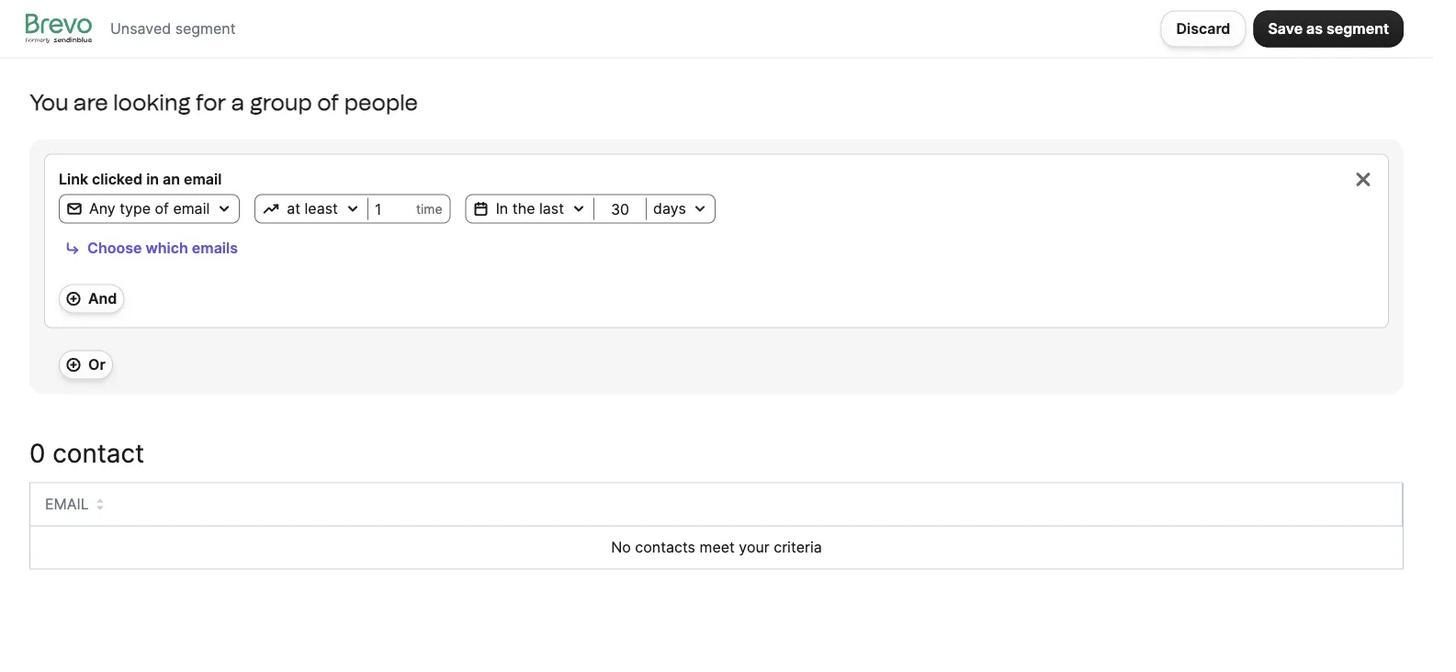 Task type: describe. For each thing, give the bounding box(es) containing it.
your
[[739, 539, 770, 557]]

emails
[[192, 239, 238, 257]]

time
[[416, 201, 443, 217]]

looking
[[113, 89, 191, 116]]

group
[[250, 89, 312, 116]]

0
[[29, 438, 45, 469]]

an
[[163, 171, 180, 188]]

link
[[59, 171, 88, 188]]

choose
[[87, 239, 142, 257]]

save as segment button
[[1254, 10, 1405, 47]]

in
[[496, 200, 509, 218]]

at least
[[287, 200, 338, 218]]

at
[[287, 200, 301, 218]]

at least button
[[256, 198, 368, 220]]

choose which emails
[[87, 239, 238, 257]]

email
[[45, 496, 89, 514]]

least
[[305, 200, 338, 218]]

link clicked in an email
[[59, 171, 222, 188]]

or button
[[59, 351, 113, 380]]

email button
[[45, 494, 104, 516]]

any type of email button
[[60, 198, 239, 220]]

you
[[29, 89, 69, 116]]

the
[[513, 200, 535, 218]]

save
[[1269, 20, 1304, 37]]

discard
[[1177, 20, 1231, 37]]

any type of email
[[89, 200, 210, 218]]

are
[[74, 89, 108, 116]]

in the last
[[496, 200, 564, 218]]

unsaved segment
[[110, 20, 236, 38]]

last
[[540, 200, 564, 218]]

of inside button
[[155, 200, 169, 218]]



Task type: vqa. For each thing, say whether or not it's contained in the screenshot.
You are looking for a group of people on the left top
yes



Task type: locate. For each thing, give the bounding box(es) containing it.
no
[[611, 539, 631, 557]]

and
[[88, 290, 117, 308]]

contact
[[53, 438, 145, 469]]

for
[[196, 89, 226, 116]]

0 vertical spatial of
[[317, 89, 339, 116]]

criteria
[[774, 539, 822, 557]]

email
[[184, 171, 222, 188], [173, 200, 210, 218]]

and button
[[59, 284, 124, 314]]

segment
[[1327, 20, 1390, 37], [175, 20, 236, 38]]

0 horizontal spatial of
[[155, 200, 169, 218]]

1 segment from the left
[[1327, 20, 1390, 37]]

email right an
[[184, 171, 222, 188]]

meet
[[700, 539, 735, 557]]

1 vertical spatial of
[[155, 200, 169, 218]]

discard button
[[1161, 10, 1247, 47]]

clicked
[[92, 171, 143, 188]]

choose which emails button
[[59, 235, 244, 262]]

or
[[88, 356, 105, 374]]

any
[[89, 200, 116, 218]]

in
[[146, 171, 159, 188]]

as
[[1307, 20, 1324, 37]]

email inside any type of email button
[[173, 200, 210, 218]]

email down an
[[173, 200, 210, 218]]

a
[[231, 89, 245, 116]]

of right group
[[317, 89, 339, 116]]

which
[[146, 239, 188, 257]]

contacts
[[635, 539, 696, 557]]

segment inside button
[[1327, 20, 1390, 37]]

segment right as
[[1327, 20, 1390, 37]]

None number field
[[369, 200, 416, 218], [595, 200, 646, 218], [369, 200, 416, 218], [595, 200, 646, 218]]

you are looking for a group of people
[[29, 89, 418, 116]]

1 horizontal spatial segment
[[1327, 20, 1390, 37]]

days button
[[647, 198, 715, 220]]

0 horizontal spatial segment
[[175, 20, 236, 38]]

people
[[344, 89, 418, 116]]

in the last button
[[467, 198, 594, 220]]

segment right unsaved
[[175, 20, 236, 38]]

1 horizontal spatial of
[[317, 89, 339, 116]]

of right type
[[155, 200, 169, 218]]

0 vertical spatial email
[[184, 171, 222, 188]]

type
[[120, 200, 151, 218]]

1 vertical spatial email
[[173, 200, 210, 218]]

unsaved
[[110, 20, 171, 38]]

2 segment from the left
[[175, 20, 236, 38]]

days
[[654, 200, 687, 218]]

no contacts meet your criteria
[[611, 539, 822, 557]]

of
[[317, 89, 339, 116], [155, 200, 169, 218]]

save as segment
[[1269, 20, 1390, 37]]

0 contact
[[29, 438, 145, 469]]



